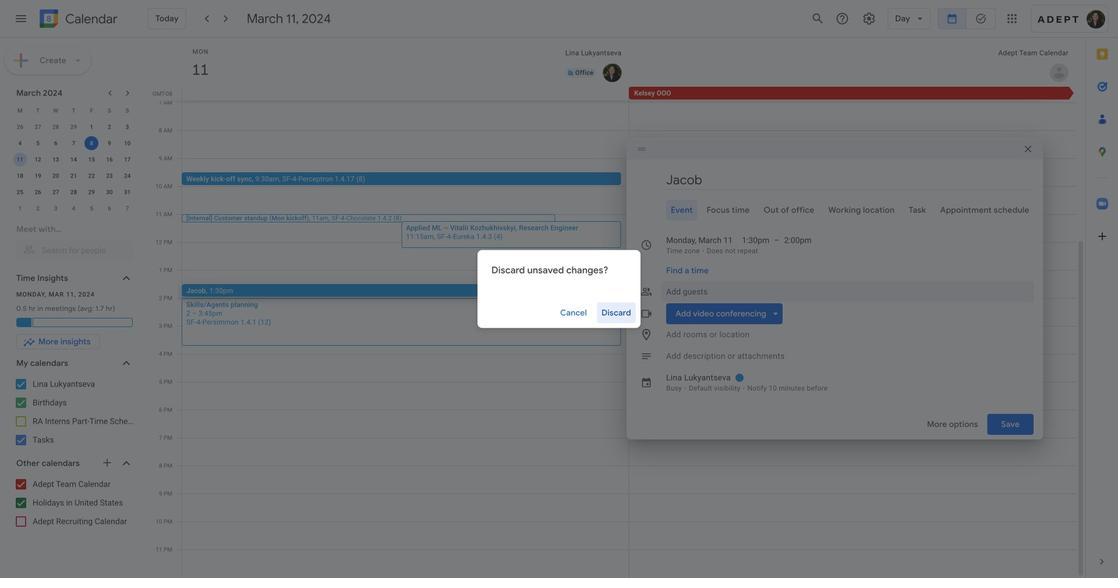 Task type: locate. For each thing, give the bounding box(es) containing it.
17 element
[[120, 153, 134, 167]]

april 1 element
[[13, 202, 27, 216]]

None search field
[[0, 219, 144, 261]]

heading
[[63, 12, 118, 26]]

february 29 element
[[67, 120, 81, 134]]

my calendars list
[[2, 375, 144, 450]]

13 element
[[49, 153, 63, 167]]

row
[[177, 87, 1086, 101], [11, 103, 136, 119], [11, 119, 136, 135], [11, 135, 136, 151], [11, 151, 136, 168], [11, 168, 136, 184], [11, 184, 136, 200], [11, 200, 136, 217]]

tab list
[[1086, 38, 1118, 546], [636, 200, 1034, 221]]

april 4 element
[[67, 202, 81, 216]]

23 element
[[102, 169, 116, 183]]

8, today element
[[85, 136, 99, 150]]

alert dialog
[[478, 250, 641, 328]]

0 horizontal spatial tab list
[[636, 200, 1034, 221]]

29 element
[[85, 185, 99, 199]]

Add title text field
[[666, 171, 1034, 189]]

28 element
[[67, 185, 81, 199]]

15 element
[[85, 153, 99, 167]]

25 element
[[13, 185, 27, 199]]

16 element
[[102, 153, 116, 167]]

3 element
[[120, 120, 134, 134]]

10 element
[[120, 136, 134, 150]]

grid
[[149, 38, 1086, 578]]

cell up the 18 'element'
[[11, 151, 29, 168]]

9 element
[[102, 136, 116, 150]]

february 26 element
[[13, 120, 27, 134]]

1 horizontal spatial tab list
[[1086, 38, 1118, 546]]

calendar element
[[37, 7, 118, 33]]

7 element
[[67, 136, 81, 150]]

february 27 element
[[31, 120, 45, 134]]

row group
[[11, 119, 136, 217]]

12 element
[[31, 153, 45, 167]]

19 element
[[31, 169, 45, 183]]

cell up "15" element on the top of page
[[83, 135, 101, 151]]

column header
[[182, 38, 629, 87]]

cell
[[83, 135, 101, 151], [11, 151, 29, 168]]

april 3 element
[[49, 202, 63, 216]]

5 element
[[31, 136, 45, 150]]



Task type: describe. For each thing, give the bounding box(es) containing it.
other calendars list
[[2, 475, 144, 531]]

22 element
[[85, 169, 99, 183]]

18 element
[[13, 169, 27, 183]]

march 2024 grid
[[11, 103, 136, 217]]

20 element
[[49, 169, 63, 183]]

11 element
[[13, 153, 27, 167]]

february 28 element
[[49, 120, 63, 134]]

2 element
[[102, 120, 116, 134]]

main drawer image
[[14, 12, 28, 26]]

april 5 element
[[85, 202, 99, 216]]

27 element
[[49, 185, 63, 199]]

14 element
[[67, 153, 81, 167]]

24 element
[[120, 169, 134, 183]]

1 element
[[85, 120, 99, 134]]

april 6 element
[[102, 202, 116, 216]]

26 element
[[31, 185, 45, 199]]

30 element
[[102, 185, 116, 199]]

21 element
[[67, 169, 81, 183]]

april 7 element
[[120, 202, 134, 216]]

4 element
[[13, 136, 27, 150]]

april 2 element
[[31, 202, 45, 216]]

1 horizontal spatial cell
[[83, 135, 101, 151]]

31 element
[[120, 185, 134, 199]]

heading inside calendar element
[[63, 12, 118, 26]]

0 horizontal spatial cell
[[11, 151, 29, 168]]

6 element
[[49, 136, 63, 150]]



Task type: vqa. For each thing, say whether or not it's contained in the screenshot.
Settings menu icon
no



